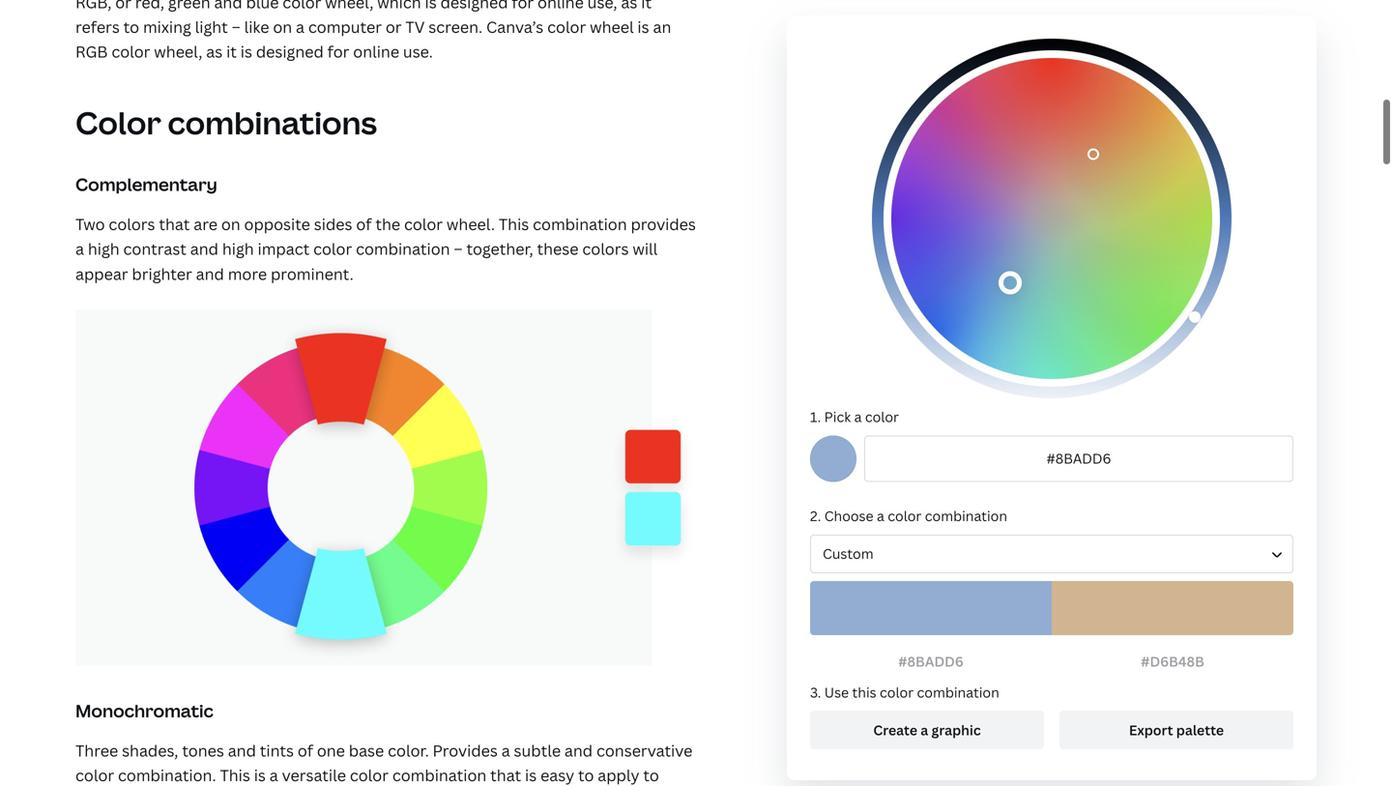 Task type: describe. For each thing, give the bounding box(es) containing it.
combination.
[[118, 765, 216, 786]]

1 horizontal spatial colors
[[583, 239, 629, 259]]

three
[[75, 740, 118, 761]]

and down are
[[190, 239, 219, 259]]

a left subtle
[[502, 740, 510, 761]]

complementary colors image
[[75, 309, 696, 667]]

this inside 'three shades, tones and tints of one base color. provides a subtle and conservative color combination. this is a versatile color combination that is easy to apply t'
[[220, 765, 250, 786]]

monochromatic
[[75, 699, 214, 723]]

apply
[[598, 765, 640, 786]]

are
[[194, 214, 218, 235]]

provides
[[433, 740, 498, 761]]

2 is from the left
[[525, 765, 537, 786]]

this inside the two colors that are on opposite sides of the color wheel. this combination provides a high contrast and high impact color combination – together, these colors will appear brighter and more prominent.
[[499, 214, 529, 235]]

two
[[75, 214, 105, 235]]

combination right this
[[917, 683, 1000, 701]]

a inside the two colors that are on opposite sides of the color wheel. this combination provides a high contrast and high impact color combination – together, these colors will appear brighter and more prominent.
[[75, 239, 84, 259]]

color right this
[[880, 683, 914, 701]]

complementary
[[75, 173, 217, 197]]

prominent.
[[271, 263, 354, 284]]

the
[[376, 214, 400, 235]]

of inside 'three shades, tones and tints of one base color. provides a subtle and conservative color combination. this is a versatile color combination that is easy to apply t'
[[298, 740, 313, 761]]

and left more
[[196, 263, 224, 284]]

combination down the
[[356, 239, 450, 259]]

brighter
[[132, 263, 192, 284]]

will
[[633, 239, 658, 259]]

and up to
[[565, 740, 593, 761]]

on
[[221, 214, 241, 235]]

combination up the custom button
[[925, 507, 1008, 525]]

tints
[[260, 740, 294, 761]]

color
[[75, 102, 161, 144]]

color right the
[[404, 214, 443, 235]]

1 high from the left
[[88, 239, 120, 259]]

two colors that are on opposite sides of the color wheel. this combination provides a high contrast and high impact color combination – together, these colors will appear brighter and more prominent.
[[75, 214, 696, 284]]

combination up these
[[533, 214, 627, 235]]

color combinations
[[75, 102, 377, 144]]

2.
[[810, 507, 821, 525]]

–
[[454, 239, 463, 259]]

pick
[[825, 408, 851, 426]]

contrast
[[123, 239, 187, 259]]

use
[[825, 683, 849, 701]]

more
[[228, 263, 267, 284]]

color.
[[388, 740, 429, 761]]

color right choose
[[888, 507, 922, 525]]



Task type: vqa. For each thing, say whether or not it's contained in the screenshot.
14
no



Task type: locate. For each thing, give the bounding box(es) containing it.
high
[[88, 239, 120, 259], [222, 239, 254, 259]]

a down two
[[75, 239, 84, 259]]

that inside the two colors that are on opposite sides of the color wheel. this combination provides a high contrast and high impact color combination – together, these colors will appear brighter and more prominent.
[[159, 214, 190, 235]]

2. choose a color combination
[[810, 507, 1008, 525]]

opposite
[[244, 214, 310, 235]]

of inside the two colors that are on opposite sides of the color wheel. this combination provides a high contrast and high impact color combination – together, these colors will appear brighter and more prominent.
[[356, 214, 372, 235]]

conservative
[[597, 740, 693, 761]]

a down the tints
[[270, 765, 278, 786]]

1 vertical spatial of
[[298, 740, 313, 761]]

1 horizontal spatial of
[[356, 214, 372, 235]]

combinations
[[168, 102, 377, 144]]

subtle
[[514, 740, 561, 761]]

that inside 'three shades, tones and tints of one base color. provides a subtle and conservative color combination. this is a versatile color combination that is easy to apply t'
[[491, 765, 521, 786]]

1. pick a color
[[810, 408, 899, 426]]

color down three
[[75, 765, 114, 786]]

0 vertical spatial colors
[[109, 214, 155, 235]]

1 vertical spatial this
[[220, 765, 250, 786]]

versatile
[[282, 765, 346, 786]]

is
[[254, 765, 266, 786], [525, 765, 537, 786]]

is down subtle
[[525, 765, 537, 786]]

color right pick
[[865, 408, 899, 426]]

this
[[853, 683, 877, 701]]

1 is from the left
[[254, 765, 266, 786]]

this down tones
[[220, 765, 250, 786]]

1 vertical spatial colors
[[583, 239, 629, 259]]

easy
[[541, 765, 575, 786]]

1 horizontal spatial is
[[525, 765, 537, 786]]

appear
[[75, 263, 128, 284]]

0 vertical spatial that
[[159, 214, 190, 235]]

slider
[[872, 39, 1232, 398]]

3. use this color combination
[[810, 683, 1000, 701]]

tones
[[182, 740, 224, 761]]

0 vertical spatial this
[[499, 214, 529, 235]]

0 horizontal spatial high
[[88, 239, 120, 259]]

is down the tints
[[254, 765, 266, 786]]

combination down provides
[[393, 765, 487, 786]]

0 horizontal spatial this
[[220, 765, 250, 786]]

None text field
[[865, 436, 1294, 482]]

this
[[499, 214, 529, 235], [220, 765, 250, 786]]

0 horizontal spatial colors
[[109, 214, 155, 235]]

these
[[537, 239, 579, 259]]

1.
[[810, 408, 821, 426]]

0 horizontal spatial is
[[254, 765, 266, 786]]

to
[[578, 765, 594, 786]]

custom
[[823, 545, 874, 563]]

color
[[404, 214, 443, 235], [313, 239, 352, 259], [865, 408, 899, 426], [888, 507, 922, 525], [880, 683, 914, 701], [75, 765, 114, 786], [350, 765, 389, 786]]

colors up contrast
[[109, 214, 155, 235]]

2 high from the left
[[222, 239, 254, 259]]

that left are
[[159, 214, 190, 235]]

1 horizontal spatial high
[[222, 239, 254, 259]]

colors
[[109, 214, 155, 235], [583, 239, 629, 259]]

choose
[[825, 507, 874, 525]]

3.
[[810, 683, 822, 701]]

that down subtle
[[491, 765, 521, 786]]

base
[[349, 740, 384, 761]]

wheel.
[[447, 214, 495, 235]]

0 horizontal spatial of
[[298, 740, 313, 761]]

and
[[190, 239, 219, 259], [196, 263, 224, 284], [228, 740, 256, 761], [565, 740, 593, 761]]

0 horizontal spatial that
[[159, 214, 190, 235]]

a
[[75, 239, 84, 259], [855, 408, 862, 426], [877, 507, 885, 525], [502, 740, 510, 761], [270, 765, 278, 786]]

combination
[[533, 214, 627, 235], [356, 239, 450, 259], [925, 507, 1008, 525], [917, 683, 1000, 701], [393, 765, 487, 786]]

of left one
[[298, 740, 313, 761]]

combination inside 'three shades, tones and tints of one base color. provides a subtle and conservative color combination. this is a versatile color combination that is easy to apply t'
[[393, 765, 487, 786]]

color down base
[[350, 765, 389, 786]]

one
[[317, 740, 345, 761]]

color down sides
[[313, 239, 352, 259]]

this up the together,
[[499, 214, 529, 235]]

high up the appear
[[88, 239, 120, 259]]

provides
[[631, 214, 696, 235]]

custom button
[[810, 535, 1294, 573]]

impact
[[258, 239, 310, 259]]

1 horizontal spatial that
[[491, 765, 521, 786]]

a right choose
[[877, 507, 885, 525]]

1 vertical spatial that
[[491, 765, 521, 786]]

together,
[[467, 239, 534, 259]]

sides
[[314, 214, 353, 235]]

three shades, tones and tints of one base color. provides a subtle and conservative color combination. this is a versatile color combination that is easy to apply t
[[75, 740, 693, 786]]

of
[[356, 214, 372, 235], [298, 740, 313, 761]]

0 vertical spatial of
[[356, 214, 372, 235]]

a right pick
[[855, 408, 862, 426]]

1 horizontal spatial this
[[499, 214, 529, 235]]

high down on
[[222, 239, 254, 259]]

of left the
[[356, 214, 372, 235]]

and left the tints
[[228, 740, 256, 761]]

shades,
[[122, 740, 178, 761]]

colors left "will"
[[583, 239, 629, 259]]

that
[[159, 214, 190, 235], [491, 765, 521, 786]]



